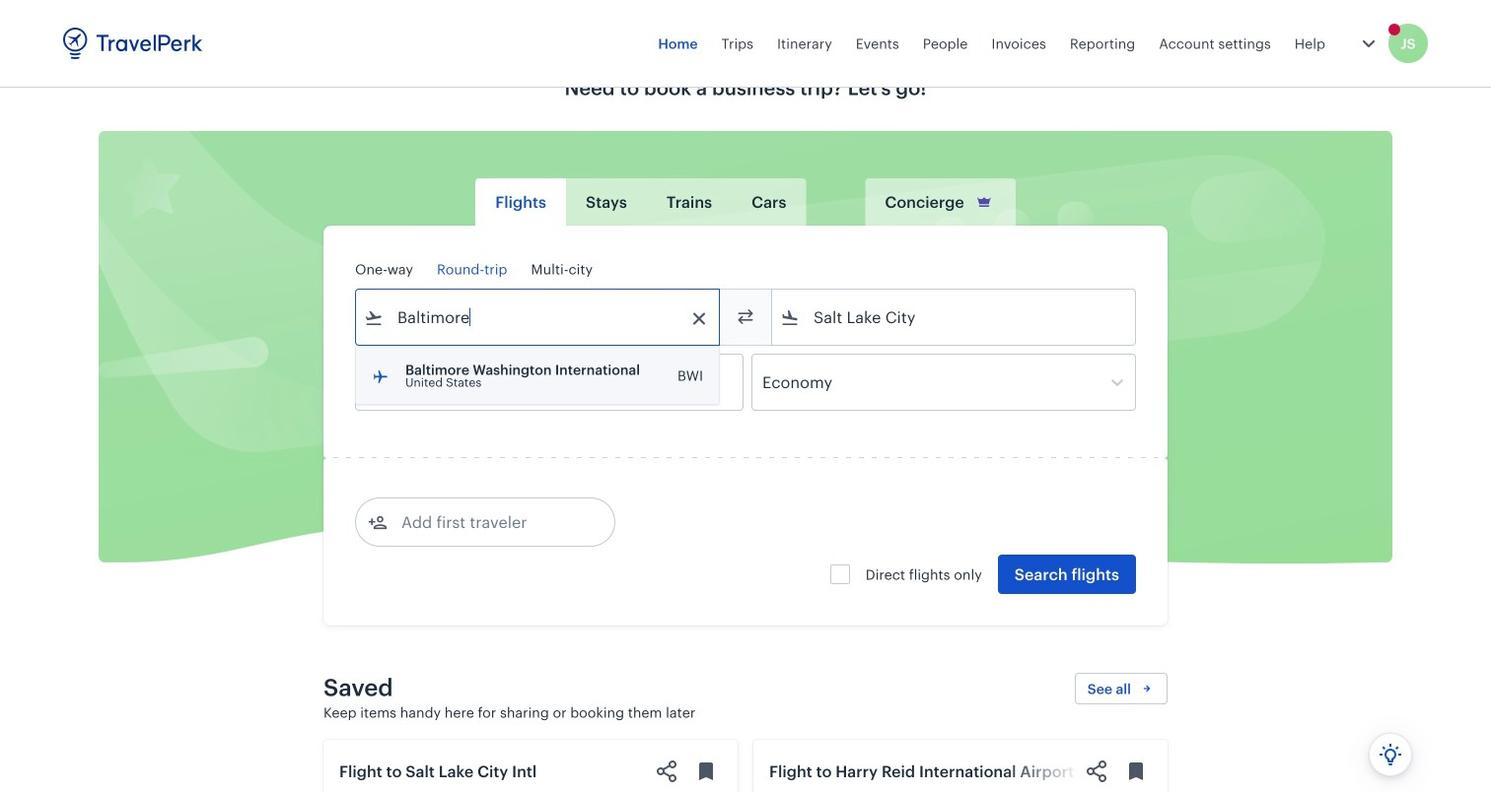 Task type: vqa. For each thing, say whether or not it's contained in the screenshot.
Return TEXT BOX
yes



Task type: describe. For each thing, give the bounding box(es) containing it.
Return text field
[[501, 355, 603, 410]]

To search field
[[800, 302, 1110, 333]]

Add first traveler search field
[[388, 507, 593, 538]]

Depart text field
[[384, 355, 486, 410]]

From search field
[[384, 302, 693, 333]]



